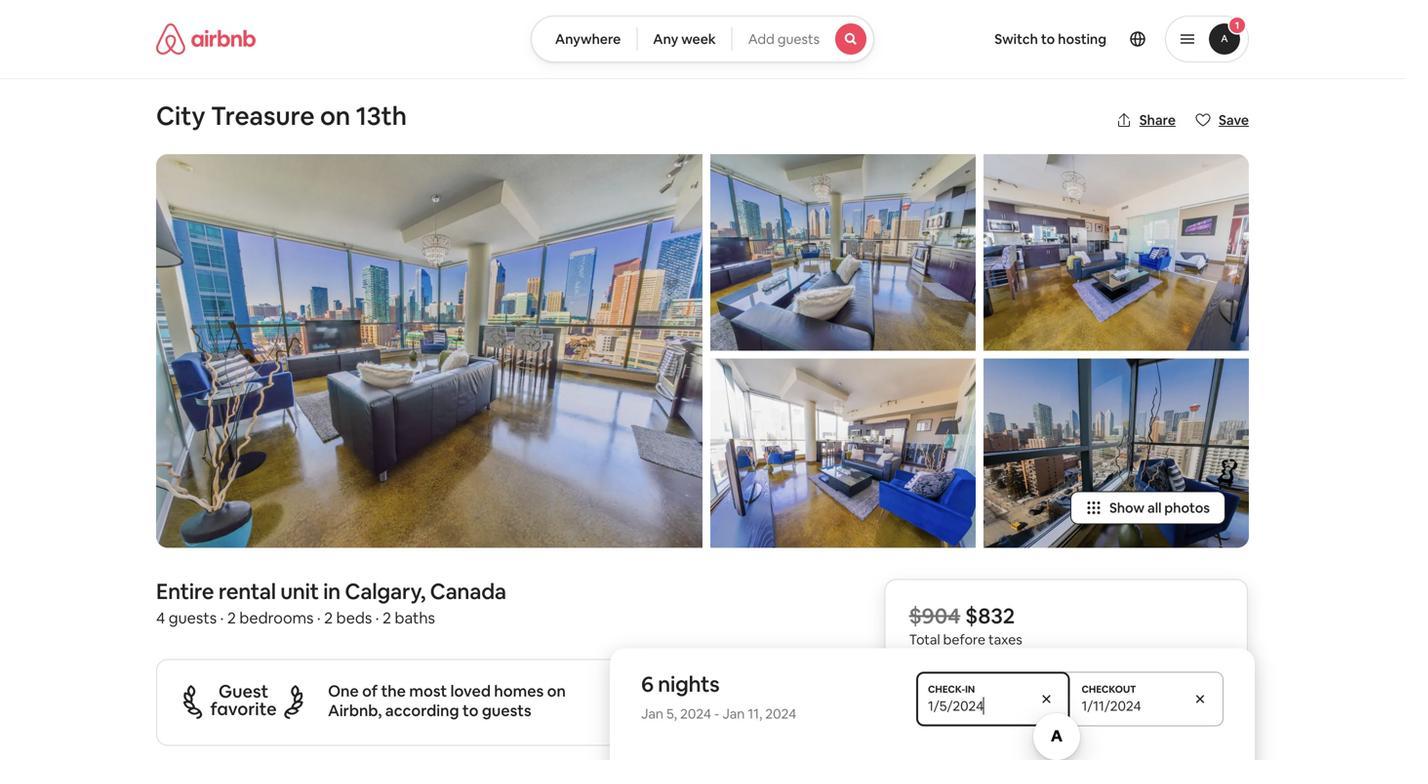 Task type: locate. For each thing, give the bounding box(es) containing it.
save
[[1219, 111, 1249, 129]]

-
[[714, 705, 720, 723]]

guest
[[218, 680, 269, 703]]

one
[[328, 681, 359, 701]]

2024 right 11,
[[765, 705, 797, 723]]

rental
[[218, 578, 276, 606]]

reviews
[[722, 708, 767, 723]]

2 vertical spatial guests
[[482, 701, 532, 721]]

0 vertical spatial on
[[320, 100, 351, 132]]

homes
[[494, 681, 544, 701]]

0 vertical spatial to
[[1041, 30, 1055, 48]]

1 jan from the left
[[641, 705, 664, 723]]

None search field
[[531, 16, 875, 62]]

any week
[[653, 30, 716, 48]]

to
[[1041, 30, 1055, 48], [463, 701, 479, 721]]

guests right most
[[482, 701, 532, 721]]

0 horizontal spatial guests
[[169, 608, 217, 628]]

switch
[[995, 30, 1038, 48]]

1 vertical spatial on
[[547, 681, 566, 701]]

2 horizontal spatial 2
[[383, 608, 391, 628]]

0 vertical spatial guests
[[778, 30, 820, 48]]

to right switch
[[1041, 30, 1055, 48]]

show all photos button
[[1071, 491, 1226, 525]]

6 nights jan 5, 2024 - jan 11, 2024
[[641, 670, 797, 723]]

0 horizontal spatial beautiful city views image
[[156, 154, 703, 548]]

guests right add
[[778, 30, 820, 48]]

2 2 from the left
[[324, 608, 333, 628]]

entire
[[156, 578, 214, 606]]

anywhere button
[[531, 16, 638, 62]]

11,
[[748, 705, 762, 723]]

1 horizontal spatial jan
[[723, 705, 745, 723]]

6
[[641, 670, 654, 698]]

guests
[[778, 30, 820, 48], [169, 608, 217, 628], [482, 701, 532, 721]]

1 horizontal spatial ·
[[317, 608, 321, 628]]

· right beds
[[376, 608, 379, 628]]

on left 13th
[[320, 100, 351, 132]]

0 horizontal spatial ·
[[220, 608, 224, 628]]

on inside one of the most loved homes on airbnb, according to guests
[[547, 681, 566, 701]]

to right most
[[463, 701, 479, 721]]

2 horizontal spatial guests
[[778, 30, 820, 48]]

2 jan from the left
[[723, 705, 745, 723]]

0 horizontal spatial 2024
[[680, 705, 712, 723]]

bedrooms
[[239, 608, 314, 628]]

guests down entire
[[169, 608, 217, 628]]

hosting
[[1058, 30, 1107, 48]]

· down unit
[[317, 608, 321, 628]]

1 horizontal spatial 2
[[324, 608, 333, 628]]

0 horizontal spatial jan
[[641, 705, 664, 723]]

jan left 5, in the bottom of the page
[[641, 705, 664, 723]]

0 horizontal spatial on
[[320, 100, 351, 132]]

of
[[362, 681, 378, 701]]

0 horizontal spatial 2
[[227, 608, 236, 628]]

profile element
[[898, 0, 1249, 78]]

1 button
[[1165, 16, 1249, 62]]

2 down rental
[[227, 608, 236, 628]]

1 horizontal spatial beautiful city views image
[[711, 154, 976, 351]]

any week button
[[637, 16, 733, 62]]

·
[[220, 608, 224, 628], [317, 608, 321, 628], [376, 608, 379, 628]]

beautiful city views image
[[156, 154, 703, 548], [711, 154, 976, 351]]

jan
[[641, 705, 664, 723], [723, 705, 745, 723]]

in
[[323, 578, 341, 606]]

1/11/2024
[[1079, 697, 1138, 715]]

guests inside entire rental unit in calgary, canada 4 guests · 2 bedrooms · 2 beds · 2 baths
[[169, 608, 217, 628]]

$904 $832 total before taxes
[[909, 602, 1023, 648]]

1 vertical spatial guests
[[169, 608, 217, 628]]

1 horizontal spatial to
[[1041, 30, 1055, 48]]

MM/DD/YYYY text field
[[928, 697, 1023, 715]]

0 horizontal spatial to
[[463, 701, 479, 721]]

2 2024 from the left
[[765, 705, 797, 723]]

1 horizontal spatial on
[[547, 681, 566, 701]]

1 2 from the left
[[227, 608, 236, 628]]

1 vertical spatial to
[[463, 701, 479, 721]]

· down rental
[[220, 608, 224, 628]]

2 horizontal spatial ·
[[376, 608, 379, 628]]

city treasure on 13th
[[156, 100, 407, 132]]

2 down calgary,
[[383, 608, 391, 628]]

45 reviews
[[722, 681, 767, 723]]

3 · from the left
[[376, 608, 379, 628]]

2024 left -
[[680, 705, 712, 723]]

on right homes
[[547, 681, 566, 701]]

2024
[[680, 705, 712, 723], [765, 705, 797, 723]]

on
[[320, 100, 351, 132], [547, 681, 566, 701]]

all
[[1148, 499, 1162, 517]]

2 left beds
[[324, 608, 333, 628]]

3 2 from the left
[[383, 608, 391, 628]]

1 horizontal spatial 2024
[[765, 705, 797, 723]]

13th
[[356, 100, 407, 132]]

45
[[733, 681, 757, 708]]

city treasure on 13th image 4 image
[[984, 154, 1249, 351]]

2
[[227, 608, 236, 628], [324, 608, 333, 628], [383, 608, 391, 628]]

show all photos
[[1110, 499, 1210, 517]]

guest favorite
[[210, 680, 277, 721]]

1 horizontal spatial guests
[[482, 701, 532, 721]]

add
[[748, 30, 775, 48]]

jan right -
[[723, 705, 745, 723]]



Task type: vqa. For each thing, say whether or not it's contained in the screenshot.
"Reserve"
no



Task type: describe. For each thing, give the bounding box(es) containing it.
according
[[385, 701, 459, 721]]

canada
[[430, 578, 506, 606]]

Add date text field
[[1082, 697, 1177, 715]]

switch to hosting link
[[983, 19, 1119, 60]]

add guests button
[[732, 16, 875, 62]]

favorite
[[210, 698, 277, 721]]

nights
[[658, 670, 720, 698]]

most
[[409, 681, 447, 701]]

show
[[1110, 499, 1145, 517]]

photos
[[1165, 499, 1210, 517]]

add guests
[[748, 30, 820, 48]]

$832
[[965, 602, 1015, 630]]

city
[[156, 100, 205, 132]]

to inside profile element
[[1041, 30, 1055, 48]]

2 beautiful city views image from the left
[[711, 154, 976, 351]]

save button
[[1188, 103, 1257, 137]]

one of the most loved homes on airbnb, according to guests
[[328, 681, 566, 721]]

to inside one of the most loved homes on airbnb, according to guests
[[463, 701, 479, 721]]

total
[[909, 631, 940, 648]]

1
[[1235, 19, 1240, 32]]

share
[[1140, 111, 1176, 129]]

$904
[[909, 602, 961, 630]]

before
[[943, 631, 986, 648]]

city treasure on 13th image 3 image
[[711, 359, 976, 548]]

entire rental unit in calgary, canada 4 guests · 2 bedrooms · 2 beds · 2 baths
[[156, 578, 506, 628]]

airbnb,
[[328, 701, 382, 721]]

loved
[[451, 681, 491, 701]]

4.96
[[625, 681, 668, 708]]

switch to hosting
[[995, 30, 1107, 48]]

share button
[[1109, 103, 1184, 137]]

calgary,
[[345, 578, 426, 606]]

taxes
[[989, 631, 1023, 648]]

the
[[381, 681, 406, 701]]

1/5/2024
[[921, 697, 977, 715]]

anywhere
[[555, 30, 621, 48]]

1 beautiful city views image from the left
[[156, 154, 703, 548]]

city treasure on 13th image 5 image
[[984, 359, 1249, 548]]

guests inside one of the most loved homes on airbnb, according to guests
[[482, 701, 532, 721]]

any
[[653, 30, 679, 48]]

none search field containing anywhere
[[531, 16, 875, 62]]

1 · from the left
[[220, 608, 224, 628]]

week
[[681, 30, 716, 48]]

5,
[[667, 705, 677, 723]]

baths
[[395, 608, 435, 628]]

treasure
[[211, 100, 315, 132]]

2 · from the left
[[317, 608, 321, 628]]

4
[[156, 608, 165, 628]]

1 2024 from the left
[[680, 705, 712, 723]]

guests inside button
[[778, 30, 820, 48]]

unit
[[280, 578, 319, 606]]

beds
[[336, 608, 372, 628]]



